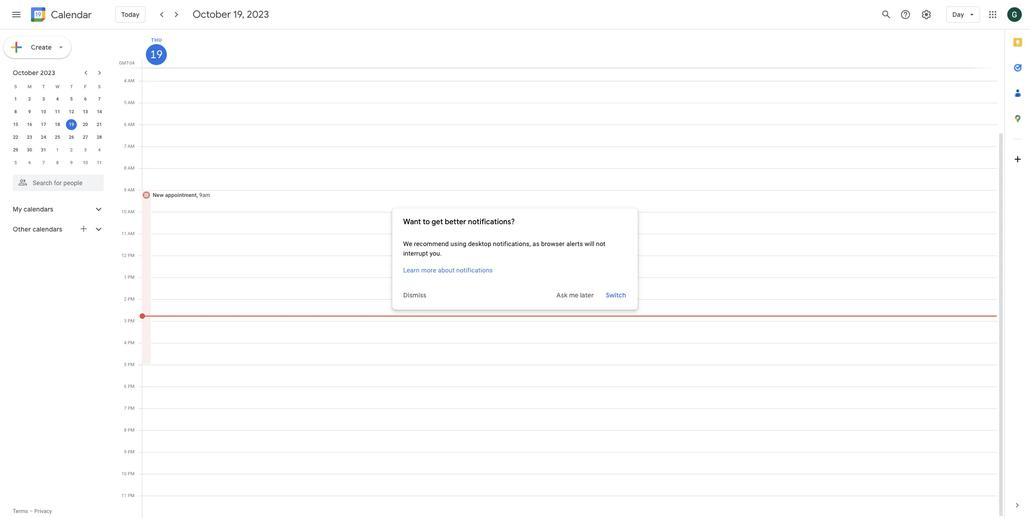 Task type: describe. For each thing, give the bounding box(es) containing it.
pm for 10 pm
[[128, 471, 135, 476]]

am for 8 am
[[128, 166, 135, 171]]

9 pm
[[124, 449, 135, 454]]

6 for 6 am
[[124, 122, 127, 127]]

am for 10 am
[[128, 209, 135, 214]]

6 for 6 pm
[[124, 384, 127, 389]]

am for 7 am
[[128, 144, 135, 149]]

want to get better notifications? heading
[[403, 216, 627, 227]]

calendar element
[[29, 5, 92, 25]]

want
[[403, 217, 421, 227]]

using
[[451, 240, 467, 247]]

26
[[69, 135, 74, 140]]

want to get better notifications?
[[403, 217, 515, 227]]

pm for 3 pm
[[128, 318, 135, 323]]

10 pm
[[122, 471, 135, 476]]

1 vertical spatial 2023
[[40, 69, 55, 77]]

more
[[421, 267, 437, 274]]

16 element
[[24, 119, 35, 130]]

1 horizontal spatial 2023
[[247, 8, 269, 21]]

november 1 element
[[52, 145, 63, 156]]

pm for 1 pm
[[128, 275, 135, 280]]

privacy
[[34, 508, 52, 514]]

pm for 9 pm
[[128, 449, 135, 454]]

24
[[41, 135, 46, 140]]

browser
[[541, 240, 565, 247]]

7 for november 7 element
[[42, 160, 45, 165]]

pm for 12 pm
[[128, 253, 135, 258]]

19,
[[233, 8, 245, 21]]

notifications,
[[493, 240, 531, 247]]

am for 11 am
[[128, 231, 135, 236]]

3 for november 3 element
[[84, 147, 87, 152]]

27
[[83, 135, 88, 140]]

terms – privacy
[[13, 508, 52, 514]]

20 element
[[80, 119, 91, 130]]

10 for november 10 element
[[83, 160, 88, 165]]

7 am
[[124, 144, 135, 149]]

10 for 10 element
[[41, 109, 46, 114]]

pm for 8 pm
[[128, 428, 135, 433]]

november 10 element
[[80, 157, 91, 168]]

23
[[27, 135, 32, 140]]

3 pm
[[124, 318, 135, 323]]

22
[[13, 135, 18, 140]]

5 for november 5 element
[[14, 160, 17, 165]]

8 pm
[[124, 428, 135, 433]]

15 element
[[10, 119, 21, 130]]

october for october 2023
[[13, 69, 39, 77]]

5 am
[[124, 100, 135, 105]]

8 for 8 am
[[124, 166, 127, 171]]

interrupt
[[403, 250, 428, 257]]

14 element
[[94, 106, 105, 117]]

10 for 10 am
[[121, 209, 127, 214]]

1 s from the left
[[14, 84, 17, 89]]

notifications
[[457, 267, 493, 274]]

recommend
[[414, 240, 449, 247]]

pm for 11 pm
[[128, 493, 135, 498]]

29 element
[[10, 145, 21, 156]]

5 for 5 pm
[[124, 362, 127, 367]]

21
[[97, 122, 102, 127]]

19
[[69, 122, 74, 127]]

row containing 5
[[9, 156, 106, 169]]

0 vertical spatial 2
[[28, 96, 31, 101]]

to
[[423, 217, 430, 227]]

20
[[83, 122, 88, 127]]

november 9 element
[[66, 157, 77, 168]]

pm for 7 pm
[[128, 406, 135, 411]]

gmt-
[[119, 60, 130, 65]]

11 element
[[52, 106, 63, 117]]

want to get better notifications? alert dialog
[[393, 208, 638, 310]]

pm for 6 pm
[[128, 384, 135, 389]]

we recommend using desktop notifications, as browser alerts will not interrupt you.
[[403, 240, 606, 257]]

31
[[41, 147, 46, 152]]

pm for 5 pm
[[128, 362, 135, 367]]

2 for 2 pm
[[124, 297, 127, 302]]

new appointment , 9am
[[153, 192, 210, 198]]

1 pm
[[124, 275, 135, 280]]

row group containing 1
[[9, 93, 106, 169]]

5 up 12 element
[[70, 96, 73, 101]]

10 am
[[121, 209, 135, 214]]

alerts
[[567, 240, 583, 247]]

main drawer image
[[11, 9, 22, 20]]

4 for 4 am
[[124, 78, 127, 83]]

12 element
[[66, 106, 77, 117]]

november 3 element
[[80, 145, 91, 156]]

row containing 8
[[9, 106, 106, 118]]

0 vertical spatial 3
[[42, 96, 45, 101]]

2 pm
[[124, 297, 135, 302]]

6 pm
[[124, 384, 135, 389]]

30 element
[[24, 145, 35, 156]]

19, today element
[[66, 119, 77, 130]]

1 for 1 pm
[[124, 275, 127, 280]]

row containing s
[[9, 80, 106, 93]]

29
[[13, 147, 18, 152]]

better
[[445, 217, 467, 227]]

28
[[97, 135, 102, 140]]

desktop
[[468, 240, 492, 247]]

21 element
[[94, 119, 105, 130]]

am for 4 am
[[128, 78, 135, 83]]

8 for november 8 element
[[56, 160, 59, 165]]

26 element
[[66, 132, 77, 143]]

new
[[153, 192, 164, 198]]

–
[[29, 508, 33, 514]]

11 for 11 pm
[[122, 493, 127, 498]]

october 2023 grid
[[9, 80, 106, 169]]

gmt-04
[[119, 60, 135, 65]]

as
[[533, 240, 540, 247]]

today button
[[116, 6, 145, 23]]

row containing 1
[[9, 93, 106, 106]]

24 element
[[38, 132, 49, 143]]

will
[[585, 240, 595, 247]]

november 7 element
[[38, 157, 49, 168]]

4 for 4 pm
[[124, 340, 127, 345]]

november 4 element
[[94, 145, 105, 156]]

8 for 8 pm
[[124, 428, 127, 433]]

7 up the 14
[[98, 96, 101, 101]]

30
[[27, 147, 32, 152]]

17
[[41, 122, 46, 127]]

6 down f
[[84, 96, 87, 101]]

notifications?
[[468, 217, 515, 227]]



Task type: vqa. For each thing, say whether or not it's contained in the screenshot.


Task type: locate. For each thing, give the bounding box(es) containing it.
am down the 6 am
[[128, 144, 135, 149]]

2 pm from the top
[[128, 275, 135, 280]]

8 down 7 am on the top left of the page
[[124, 166, 127, 171]]

0 horizontal spatial october
[[13, 69, 39, 77]]

7 pm
[[124, 406, 135, 411]]

10 pm from the top
[[128, 449, 135, 454]]

6
[[84, 96, 87, 101], [124, 122, 127, 127], [28, 160, 31, 165], [124, 384, 127, 389]]

12 up 19
[[69, 109, 74, 114]]

pm down 1 pm
[[128, 297, 135, 302]]

5 row from the top
[[9, 131, 106, 144]]

november 5 element
[[10, 157, 21, 168]]

10 for 10 pm
[[122, 471, 127, 476]]

t left w
[[42, 84, 45, 89]]

11 am
[[121, 231, 135, 236]]

am down 5 am
[[128, 122, 135, 127]]

12
[[69, 109, 74, 114], [122, 253, 127, 258]]

None search field
[[0, 171, 113, 191]]

0 horizontal spatial 12
[[69, 109, 74, 114]]

6 row from the top
[[9, 144, 106, 156]]

11 for 11 element
[[55, 109, 60, 114]]

9 am
[[124, 187, 135, 192]]

pm up "2 pm"
[[128, 275, 135, 280]]

7 pm from the top
[[128, 384, 135, 389]]

9am
[[199, 192, 210, 198]]

am down 7 am on the top left of the page
[[128, 166, 135, 171]]

1 for november 1 element on the top left
[[56, 147, 59, 152]]

2 vertical spatial 2
[[124, 297, 127, 302]]

pm
[[128, 253, 135, 258], [128, 275, 135, 280], [128, 297, 135, 302], [128, 318, 135, 323], [128, 340, 135, 345], [128, 362, 135, 367], [128, 384, 135, 389], [128, 406, 135, 411], [128, 428, 135, 433], [128, 449, 135, 454], [128, 471, 135, 476], [128, 493, 135, 498]]

1 horizontal spatial 3
[[84, 147, 87, 152]]

0 horizontal spatial 2023
[[40, 69, 55, 77]]

0 vertical spatial october
[[193, 8, 231, 21]]

grid containing new appointment
[[116, 30, 1005, 518]]

6 pm from the top
[[128, 362, 135, 367]]

am
[[128, 78, 135, 83], [128, 100, 135, 105], [128, 122, 135, 127], [128, 144, 135, 149], [128, 166, 135, 171], [128, 187, 135, 192], [128, 209, 135, 214], [128, 231, 135, 236]]

4 for 'november 4' element
[[98, 147, 101, 152]]

pm down the 8 pm
[[128, 449, 135, 454]]

t left f
[[70, 84, 73, 89]]

pm up 9 pm
[[128, 428, 135, 433]]

am for 6 am
[[128, 122, 135, 127]]

12 down 11 am
[[122, 253, 127, 258]]

4 pm
[[124, 340, 135, 345]]

3 am from the top
[[128, 122, 135, 127]]

1 horizontal spatial s
[[98, 84, 101, 89]]

4 am from the top
[[128, 144, 135, 149]]

0 horizontal spatial 1
[[14, 96, 17, 101]]

04
[[130, 60, 135, 65]]

2 horizontal spatial 1
[[124, 275, 127, 280]]

2 t from the left
[[70, 84, 73, 89]]

row up november 1 element on the top left
[[9, 131, 106, 144]]

28 element
[[94, 132, 105, 143]]

am down 04 at the top
[[128, 78, 135, 83]]

4 down 3 pm
[[124, 340, 127, 345]]

4 down gmt-
[[124, 78, 127, 83]]

row up '18'
[[9, 106, 106, 118]]

2 for "november 2" element
[[70, 147, 73, 152]]

25 element
[[52, 132, 63, 143]]

1 vertical spatial october
[[13, 69, 39, 77]]

12 for 12
[[69, 109, 74, 114]]

am down 9 am
[[128, 209, 135, 214]]

1 horizontal spatial 12
[[122, 253, 127, 258]]

10 up the 17
[[41, 109, 46, 114]]

grid
[[116, 30, 1005, 518]]

terms
[[13, 508, 28, 514]]

8 down 7 pm
[[124, 428, 127, 433]]

4 pm from the top
[[128, 318, 135, 323]]

4 am
[[124, 78, 135, 83]]

2 horizontal spatial 2
[[124, 297, 127, 302]]

8 down november 1 element on the top left
[[56, 160, 59, 165]]

f
[[84, 84, 87, 89]]

pm for 4 pm
[[128, 340, 135, 345]]

1
[[14, 96, 17, 101], [56, 147, 59, 152], [124, 275, 127, 280]]

8 pm from the top
[[128, 406, 135, 411]]

1 horizontal spatial october
[[193, 8, 231, 21]]

9 for 9 pm
[[124, 449, 127, 454]]

10 up 11 pm
[[122, 471, 127, 476]]

8 up the 15
[[14, 109, 17, 114]]

11 up '18'
[[55, 109, 60, 114]]

pm down the 10 pm
[[128, 493, 135, 498]]

2 am from the top
[[128, 100, 135, 105]]

column header
[[142, 30, 998, 68]]

1 vertical spatial 3
[[84, 147, 87, 152]]

row down november 1 element on the top left
[[9, 156, 106, 169]]

1 down 25 element
[[56, 147, 59, 152]]

19 cell
[[65, 118, 78, 131]]

row
[[9, 80, 106, 93], [9, 93, 106, 106], [9, 106, 106, 118], [9, 118, 106, 131], [9, 131, 106, 144], [9, 144, 106, 156], [9, 156, 106, 169]]

1 pm from the top
[[128, 253, 135, 258]]

october 19, 2023
[[193, 8, 269, 21]]

3 row from the top
[[9, 106, 106, 118]]

am down 8 am on the top left
[[128, 187, 135, 192]]

1 vertical spatial 2
[[70, 147, 73, 152]]

11 pm
[[122, 493, 135, 498]]

learn more about notifications link
[[403, 267, 493, 274]]

3 down the 27 element
[[84, 147, 87, 152]]

row containing 22
[[9, 131, 106, 144]]

6 am
[[124, 122, 135, 127]]

am for 9 am
[[128, 187, 135, 192]]

6 am from the top
[[128, 187, 135, 192]]

row group
[[9, 93, 106, 169]]

6 for november 6 element
[[28, 160, 31, 165]]

2 horizontal spatial 3
[[124, 318, 127, 323]]

pm up 1 pm
[[128, 253, 135, 258]]

10 inside 10 element
[[41, 109, 46, 114]]

12 pm
[[122, 253, 135, 258]]

you.
[[430, 250, 442, 257]]

7 down 6 pm
[[124, 406, 127, 411]]

11 for 11 am
[[121, 231, 127, 236]]

9 up the 10 am
[[124, 187, 127, 192]]

get
[[432, 217, 443, 227]]

pm down 9 pm
[[128, 471, 135, 476]]

2 s from the left
[[98, 84, 101, 89]]

1 horizontal spatial 2
[[70, 147, 73, 152]]

1 up the 15
[[14, 96, 17, 101]]

11 down the 10 am
[[121, 231, 127, 236]]

16
[[27, 122, 32, 127]]

5 down 29 element
[[14, 160, 17, 165]]

1 horizontal spatial 1
[[56, 147, 59, 152]]

7 for 7 am
[[124, 144, 127, 149]]

t
[[42, 84, 45, 89], [70, 84, 73, 89]]

3 for 3 pm
[[124, 318, 127, 323]]

learn
[[403, 267, 420, 274]]

5 pm from the top
[[128, 340, 135, 345]]

s
[[14, 84, 17, 89], [98, 84, 101, 89]]

row containing 15
[[9, 118, 106, 131]]

1 down 12 pm at the left top of page
[[124, 275, 127, 280]]

s right f
[[98, 84, 101, 89]]

row up 11 element
[[9, 80, 106, 93]]

3 up '4 pm'
[[124, 318, 127, 323]]

7 for 7 pm
[[124, 406, 127, 411]]

calendar
[[51, 8, 92, 21]]

0 vertical spatial 12
[[69, 109, 74, 114]]

13 element
[[80, 106, 91, 117]]

27 element
[[80, 132, 91, 143]]

about
[[438, 267, 455, 274]]

1 horizontal spatial t
[[70, 84, 73, 89]]

am up 12 pm at the left top of page
[[128, 231, 135, 236]]

s left m
[[14, 84, 17, 89]]

november 8 element
[[52, 157, 63, 168]]

october left 19,
[[193, 8, 231, 21]]

2023
[[247, 8, 269, 21], [40, 69, 55, 77]]

november 11 element
[[94, 157, 105, 168]]

2023 right 19,
[[247, 8, 269, 21]]

1 am from the top
[[128, 78, 135, 83]]

2 down m
[[28, 96, 31, 101]]

9
[[28, 109, 31, 114], [70, 160, 73, 165], [124, 187, 127, 192], [124, 449, 127, 454]]

terms link
[[13, 508, 28, 514]]

row down w
[[9, 93, 106, 106]]

12 inside grid
[[122, 253, 127, 258]]

11 down 'november 4' element
[[97, 160, 102, 165]]

row containing 29
[[9, 144, 106, 156]]

1 t from the left
[[42, 84, 45, 89]]

3 up 10 element
[[42, 96, 45, 101]]

10 up 11 am
[[121, 209, 127, 214]]

calendar heading
[[49, 8, 92, 21]]

4 down 28 element
[[98, 147, 101, 152]]

15
[[13, 122, 18, 127]]

1 row from the top
[[9, 80, 106, 93]]

2023 up 10 element
[[40, 69, 55, 77]]

3 pm from the top
[[128, 297, 135, 302]]

tab list
[[1006, 30, 1031, 493]]

2 down 1 pm
[[124, 297, 127, 302]]

7 down the 6 am
[[124, 144, 127, 149]]

0 vertical spatial 1
[[14, 96, 17, 101]]

pm up 6 pm
[[128, 362, 135, 367]]

,
[[197, 192, 198, 198]]

22 element
[[10, 132, 21, 143]]

9 up the 10 pm
[[124, 449, 127, 454]]

4
[[124, 78, 127, 83], [56, 96, 59, 101], [98, 147, 101, 152], [124, 340, 127, 345]]

privacy link
[[34, 508, 52, 514]]

4 down w
[[56, 96, 59, 101]]

10 inside november 10 element
[[83, 160, 88, 165]]

pm up '4 pm'
[[128, 318, 135, 323]]

5 for 5 am
[[124, 100, 127, 105]]

november 6 element
[[24, 157, 35, 168]]

2 down the 26 element
[[70, 147, 73, 152]]

11 pm from the top
[[128, 471, 135, 476]]

pm down 5 pm
[[128, 384, 135, 389]]

6 down 5 pm
[[124, 384, 127, 389]]

october
[[193, 8, 231, 21], [13, 69, 39, 77]]

10 down november 3 element
[[83, 160, 88, 165]]

today
[[121, 10, 139, 19]]

2 vertical spatial 1
[[124, 275, 127, 280]]

25
[[55, 135, 60, 140]]

11 down the 10 pm
[[122, 493, 127, 498]]

9 up 16
[[28, 109, 31, 114]]

am for 5 am
[[128, 100, 135, 105]]

october up m
[[13, 69, 39, 77]]

0 horizontal spatial s
[[14, 84, 17, 89]]

2 row from the top
[[9, 93, 106, 106]]

8
[[14, 109, 17, 114], [56, 160, 59, 165], [124, 166, 127, 171], [124, 428, 127, 433]]

6 down 5 am
[[124, 122, 127, 127]]

0 vertical spatial 2023
[[247, 8, 269, 21]]

learn more about notifications
[[403, 267, 493, 274]]

18
[[55, 122, 60, 127]]

1 vertical spatial 12
[[122, 253, 127, 258]]

pm down 3 pm
[[128, 340, 135, 345]]

november 2 element
[[66, 145, 77, 156]]

10 element
[[38, 106, 49, 117]]

23 element
[[24, 132, 35, 143]]

7
[[98, 96, 101, 101], [124, 144, 127, 149], [42, 160, 45, 165], [124, 406, 127, 411]]

row up 25
[[9, 118, 106, 131]]

0 horizontal spatial 2
[[28, 96, 31, 101]]

not
[[596, 240, 606, 247]]

2
[[28, 96, 31, 101], [70, 147, 73, 152], [124, 297, 127, 302]]

14
[[97, 109, 102, 114]]

october 2023
[[13, 69, 55, 77]]

7 down 31 element
[[42, 160, 45, 165]]

4 row from the top
[[9, 118, 106, 131]]

m
[[28, 84, 32, 89]]

18 element
[[52, 119, 63, 130]]

8 am from the top
[[128, 231, 135, 236]]

5 am from the top
[[128, 166, 135, 171]]

12 pm from the top
[[128, 493, 135, 498]]

row down 25 element
[[9, 144, 106, 156]]

9 for 9 am
[[124, 187, 127, 192]]

0 horizontal spatial 3
[[42, 96, 45, 101]]

2 vertical spatial 3
[[124, 318, 127, 323]]

0 horizontal spatial t
[[42, 84, 45, 89]]

6 down 30 element
[[28, 160, 31, 165]]

pm down 6 pm
[[128, 406, 135, 411]]

17 element
[[38, 119, 49, 130]]

9 for november 9 element
[[70, 160, 73, 165]]

we
[[403, 240, 413, 247]]

9 pm from the top
[[128, 428, 135, 433]]

1 vertical spatial 1
[[56, 147, 59, 152]]

7 row from the top
[[9, 156, 106, 169]]

9 down "november 2" element
[[70, 160, 73, 165]]

8 am
[[124, 166, 135, 171]]

12 for 12 pm
[[122, 253, 127, 258]]

5 pm
[[124, 362, 135, 367]]

31 element
[[38, 145, 49, 156]]

october for october 19, 2023
[[193, 8, 231, 21]]

12 inside row
[[69, 109, 74, 114]]

11
[[55, 109, 60, 114], [97, 160, 102, 165], [121, 231, 127, 236], [122, 493, 127, 498]]

am down 4 am
[[128, 100, 135, 105]]

3
[[42, 96, 45, 101], [84, 147, 87, 152], [124, 318, 127, 323]]

11 for "november 11" element
[[97, 160, 102, 165]]

13
[[83, 109, 88, 114]]

7 am from the top
[[128, 209, 135, 214]]

pm for 2 pm
[[128, 297, 135, 302]]

5 down 4 am
[[124, 100, 127, 105]]

w
[[56, 84, 60, 89]]

appointment
[[165, 192, 197, 198]]

5 up 6 pm
[[124, 362, 127, 367]]



